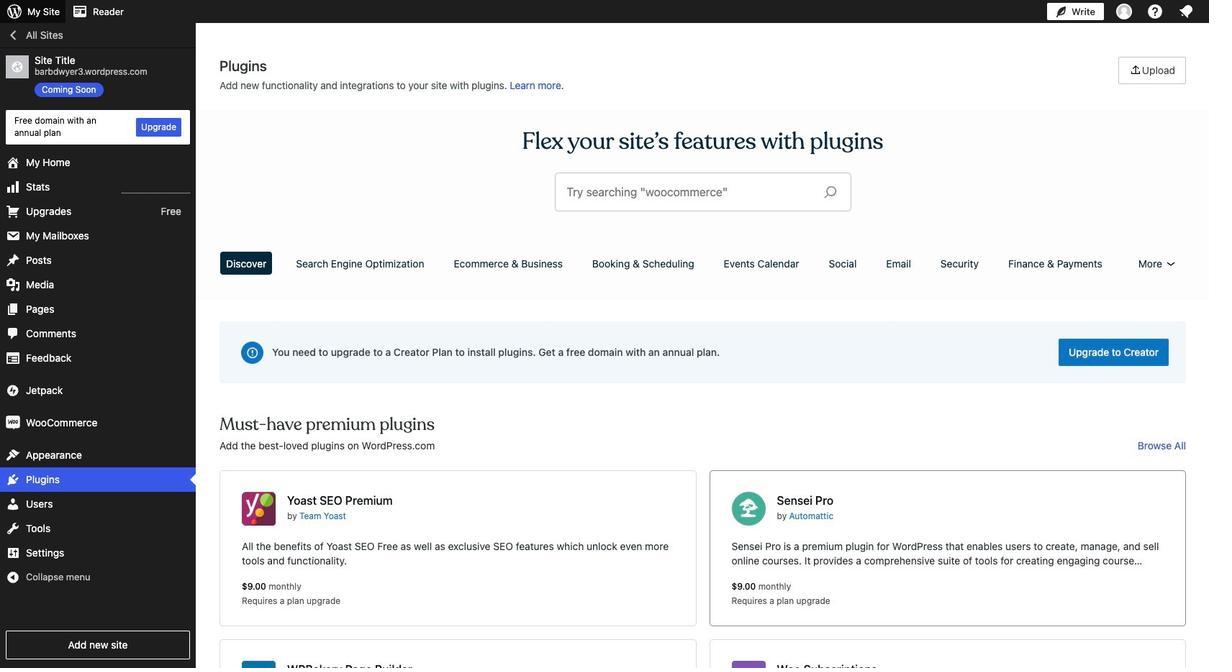 Task type: locate. For each thing, give the bounding box(es) containing it.
1 vertical spatial img image
[[6, 416, 20, 430]]

None search field
[[555, 174, 851, 211]]

manage your notifications image
[[1178, 3, 1195, 20]]

highest hourly views 0 image
[[122, 184, 190, 193]]

Search search field
[[567, 174, 813, 211]]

img image
[[6, 383, 20, 398], [6, 416, 20, 430]]

main content
[[215, 57, 1192, 669]]

0 vertical spatial img image
[[6, 383, 20, 398]]

plugin icon image
[[242, 492, 276, 526], [732, 492, 766, 526], [732, 662, 766, 669]]

help image
[[1147, 3, 1164, 20]]

2 img image from the top
[[6, 416, 20, 430]]

1 img image from the top
[[6, 383, 20, 398]]



Task type: describe. For each thing, give the bounding box(es) containing it.
open search image
[[813, 182, 849, 202]]

my profile image
[[1117, 4, 1133, 19]]



Task type: vqa. For each thing, say whether or not it's contained in the screenshot.
img
yes



